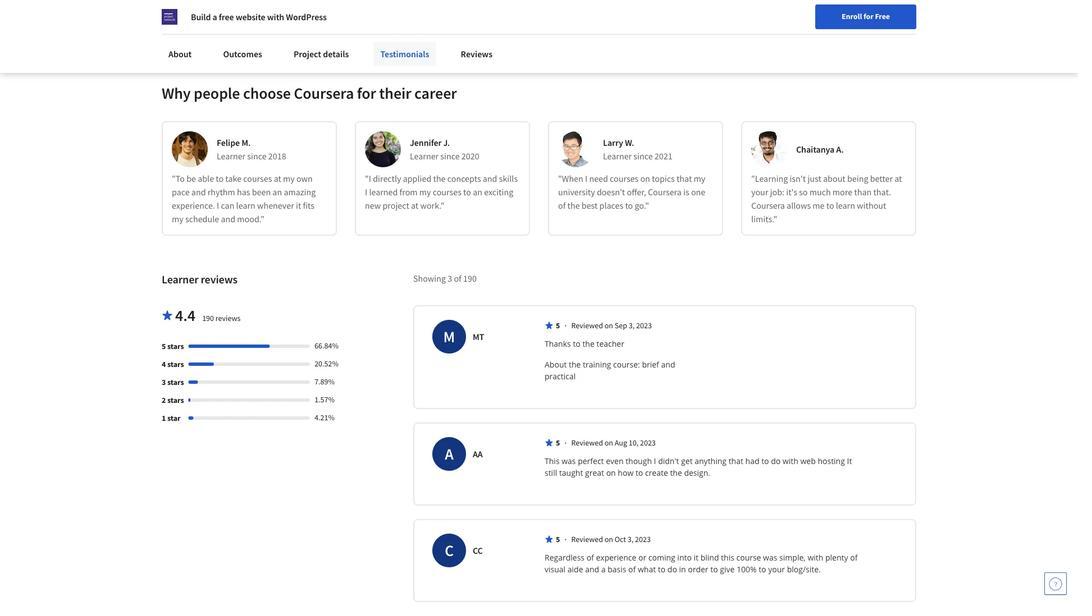 Task type: vqa. For each thing, say whether or not it's contained in the screenshot.


Task type: locate. For each thing, give the bounding box(es) containing it.
basis
[[608, 565, 627, 575]]

5 up the thanks
[[556, 321, 560, 331]]

project up not
[[250, 2, 277, 13]]

and up exciting
[[483, 173, 498, 184]]

even
[[606, 456, 624, 467]]

2 vertical spatial 2023
[[636, 535, 651, 545]]

on down even at the right of the page
[[607, 468, 616, 479]]

though
[[626, 456, 652, 467]]

aug
[[615, 438, 628, 448]]

about for about the training course: brief and practical
[[545, 360, 567, 370]]

0 vertical spatial or
[[365, 2, 373, 13]]

courses inside "i directly applied the concepts and skills i learned from my courses to an exciting new project at work."
[[433, 187, 462, 198]]

to up rhythm
[[216, 173, 224, 184]]

1 horizontal spatial courses
[[433, 187, 462, 198]]

5 for a
[[556, 438, 560, 448]]

2 learn from the left
[[837, 200, 856, 211]]

2023 right oct
[[636, 535, 651, 545]]

0 horizontal spatial project
[[250, 2, 277, 13]]

learn down more
[[837, 200, 856, 211]]

0 vertical spatial reviewed
[[572, 321, 604, 331]]

project
[[383, 200, 410, 211]]

an inside "to be able to take courses at my own pace and rhythm has been an amazing experience. i can learn whenever it fits my schedule and mood."
[[273, 187, 282, 198]]

2 since from the left
[[441, 151, 460, 162]]

your down simple,
[[769, 565, 786, 575]]

since inside jennifer j. learner since 2020
[[441, 151, 460, 162]]

about inside "about the training course: brief and practical"
[[545, 360, 567, 370]]

with inside regardless of experience or coming into it blind this course was simple, with plenty of visual aide and a basis of what to do in order to give 100% to your blog/site.
[[808, 553, 824, 564]]

this up connection,
[[203, 2, 219, 13]]

1 learn from the left
[[236, 200, 256, 211]]

i
[[586, 173, 588, 184], [365, 187, 368, 198], [217, 200, 219, 211], [654, 456, 657, 467]]

do
[[772, 456, 781, 467], [668, 565, 678, 575]]

"when i need courses on topics that my university doesn't offer, coursera is one of the best places to go."
[[559, 173, 706, 211]]

on inside "this was perfect even though i didn't get anything that had to do with web hosting it still taught great on how to create the design."
[[607, 468, 616, 479]]

with up blog/site.
[[808, 553, 824, 564]]

3 stars from the top
[[167, 378, 184, 388]]

0 horizontal spatial learn
[[236, 200, 256, 211]]

1 stars from the top
[[167, 342, 184, 352]]

0 horizontal spatial for
[[166, 6, 179, 17]]

coming
[[649, 553, 676, 564]]

1 vertical spatial this
[[545, 456, 560, 467]]

to down 'coming'
[[659, 565, 666, 575]]

reviewed for a
[[572, 438, 604, 448]]

for universities
[[166, 6, 225, 17]]

of right showing
[[454, 273, 462, 284]]

and inside "about the training course: brief and practical"
[[662, 360, 676, 370]]

thanks to the teacher
[[545, 339, 625, 349]]

courses up offer,
[[610, 173, 639, 184]]

1 horizontal spatial do
[[772, 456, 781, 467]]

at for better
[[895, 173, 903, 184]]

learn down has
[[236, 200, 256, 211]]

0 vertical spatial is
[[278, 2, 284, 13]]

i up the create
[[654, 456, 657, 467]]

reviewed for m
[[572, 321, 604, 331]]

the up practical
[[569, 360, 581, 370]]

0 vertical spatial do
[[772, 456, 781, 467]]

3, right oct
[[628, 535, 634, 545]]

training
[[583, 360, 612, 370]]

i inside "to be able to take courses at my own pace and rhythm has been an amazing experience. i can learn whenever it fits my schedule and mood."
[[217, 200, 219, 211]]

reviewed up regardless
[[572, 535, 604, 545]]

without
[[858, 200, 887, 211]]

is up mobile
[[278, 2, 284, 13]]

with
[[449, 2, 465, 13], [267, 11, 284, 22], [783, 456, 799, 467], [808, 553, 824, 564]]

coursera down project details
[[294, 83, 354, 103]]

or up what
[[639, 553, 647, 564]]

190 right showing
[[464, 273, 477, 284]]

a left the reliable
[[467, 2, 471, 13]]

2023 for c
[[636, 535, 651, 545]]

reviews right 4.4
[[216, 314, 241, 324]]

and right aide
[[586, 565, 600, 575]]

order
[[689, 565, 709, 575]]

free
[[876, 11, 891, 21]]

of right regardless
[[587, 553, 594, 564]]

a.
[[837, 144, 844, 155]]

courses
[[243, 173, 272, 184], [610, 173, 639, 184], [433, 187, 462, 198]]

learner up 4.4
[[162, 273, 199, 287]]

0 horizontal spatial is
[[278, 2, 284, 13]]

of inside "when i need courses on topics that my university doesn't offer, coursera is one of the best places to go."
[[559, 200, 566, 211]]

to
[[216, 173, 224, 184], [464, 187, 471, 198], [626, 200, 633, 211], [827, 200, 835, 211], [573, 339, 581, 349], [762, 456, 770, 467], [636, 468, 644, 479], [659, 565, 666, 575], [711, 565, 719, 575], [759, 565, 767, 575]]

for for universities
[[166, 6, 179, 17]]

0 vertical spatial 190
[[464, 273, 477, 284]]

2023 right 10,
[[641, 438, 656, 448]]

1 since from the left
[[247, 151, 267, 162]]

coursera down topics
[[649, 187, 682, 198]]

3
[[448, 273, 453, 284], [162, 378, 166, 388]]

stars up 2 stars on the left of page
[[167, 378, 184, 388]]

since down w.
[[634, 151, 653, 162]]

shopping cart: 1 item image
[[816, 31, 838, 49]]

the inside "when i need courses on topics that my university doesn't offer, coursera is one of the best places to go."
[[568, 200, 580, 211]]

for inside button
[[864, 11, 874, 21]]

"i
[[365, 173, 371, 184]]

about up practical
[[545, 360, 567, 370]]

free
[[219, 11, 234, 22]]

i down "i
[[365, 187, 368, 198]]

my inside "i directly applied the concepts and skills i learned from my courses to an exciting new project at work."
[[420, 187, 431, 198]]

at inside "to be able to take courses at my own pace and rhythm has been an amazing experience. i can learn whenever it fits my schedule and mood."
[[274, 173, 281, 184]]

why people choose coursera for their career
[[162, 83, 457, 103]]

1 vertical spatial do
[[668, 565, 678, 575]]

do left in
[[668, 565, 678, 575]]

an up whenever
[[273, 187, 282, 198]]

2023 for a
[[641, 438, 656, 448]]

2 horizontal spatial coursera
[[752, 200, 786, 211]]

1 horizontal spatial coursera
[[649, 187, 682, 198]]

it
[[848, 456, 853, 467]]

2 reviewed from the top
[[572, 438, 604, 448]]

0 horizontal spatial do
[[668, 565, 678, 575]]

star
[[167, 414, 181, 424]]

reviewed on oct 3, 2023
[[572, 535, 651, 545]]

1 horizontal spatial 190
[[464, 273, 477, 284]]

coursera project network image
[[162, 9, 178, 25]]

1 vertical spatial 3,
[[628, 535, 634, 545]]

1 for from the left
[[166, 6, 179, 17]]

project inside project details link
[[294, 48, 322, 60]]

it inside "to be able to take courses at my own pace and rhythm has been an amazing experience. i can learn whenever it fits my schedule and mood."
[[296, 200, 301, 211]]

1 horizontal spatial an
[[473, 187, 483, 198]]

0 horizontal spatial 3
[[162, 378, 166, 388]]

learn inside "to be able to take courses at my own pace and rhythm has been an amazing experience. i can learn whenever it fits my schedule and mood."
[[236, 200, 256, 211]]

reliable
[[473, 2, 502, 13]]

at right better
[[895, 173, 903, 184]]

2 vertical spatial reviewed
[[572, 535, 604, 545]]

since down j.
[[441, 151, 460, 162]]

2023 right sep at the bottom right of the page
[[637, 321, 652, 331]]

best
[[582, 200, 598, 211]]

do inside regardless of experience or coming into it blind this course was simple, with plenty of visual aide and a basis of what to do in order to give 100% to your blog/site.
[[668, 565, 678, 575]]

1 horizontal spatial a
[[467, 2, 471, 13]]

and up experience.
[[192, 187, 206, 198]]

0 horizontal spatial it
[[296, 200, 301, 211]]

details
[[323, 48, 349, 60]]

it's
[[787, 187, 798, 198]]

1 vertical spatial coursera
[[649, 187, 682, 198]]

the down didn't
[[671, 468, 683, 479]]

and right brief
[[662, 360, 676, 370]]

1 horizontal spatial was
[[764, 553, 778, 564]]

stars for 2 stars
[[167, 396, 184, 406]]

to left go."
[[626, 200, 633, 211]]

is inside this guided project is designed for laptops or desktop computers with a reliable internet connection, not mobile devices.
[[278, 2, 284, 13]]

own
[[297, 173, 313, 184]]

0 vertical spatial about
[[169, 48, 192, 60]]

stars right '4'
[[167, 360, 184, 370]]

0 vertical spatial project
[[250, 2, 277, 13]]

1 vertical spatial is
[[684, 187, 690, 198]]

20.52%
[[315, 359, 339, 369]]

be
[[187, 173, 196, 184]]

the inside "about the training course: brief and practical"
[[569, 360, 581, 370]]

doesn't
[[597, 187, 626, 198]]

this for this was perfect even though i didn't get anything that had to do with web hosting it still taught great on how to create the design.
[[545, 456, 560, 467]]

0 horizontal spatial that
[[677, 173, 693, 184]]

learn inside "learning isn't just about being better at your job: it's so much more than that. coursera allows me to learn without limits."
[[837, 200, 856, 211]]

2 an from the left
[[473, 187, 483, 198]]

at inside "i directly applied the concepts and skills i learned from my courses to an exciting new project at work."
[[411, 200, 419, 211]]

so
[[800, 187, 808, 198]]

learner for larry
[[604, 151, 632, 162]]

2 horizontal spatial at
[[895, 173, 903, 184]]

my down experience.
[[172, 214, 184, 225]]

a left free
[[213, 11, 217, 22]]

1 vertical spatial reviews
[[216, 314, 241, 324]]

1 horizontal spatial or
[[639, 553, 647, 564]]

blind
[[701, 553, 720, 564]]

about the training course: brief and practical
[[545, 360, 678, 382]]

it right into at the bottom right
[[694, 553, 699, 564]]

i left can
[[217, 200, 219, 211]]

i left need
[[586, 173, 588, 184]]

since for w.
[[634, 151, 653, 162]]

this guided project is designed for laptops or desktop computers with a reliable internet connection, not mobile devices.
[[203, 2, 533, 27]]

reviewed up thanks to the teacher
[[572, 321, 604, 331]]

still
[[545, 468, 558, 479]]

on left sep at the bottom right of the page
[[605, 321, 614, 331]]

0 vertical spatial 3
[[448, 273, 453, 284]]

at
[[274, 173, 281, 184], [895, 173, 903, 184], [411, 200, 419, 211]]

that left had
[[729, 456, 744, 467]]

m.
[[242, 137, 251, 148]]

learner down felipe
[[217, 151, 246, 162]]

w.
[[625, 137, 635, 148]]

3 since from the left
[[634, 151, 653, 162]]

to down concepts
[[464, 187, 471, 198]]

coursera up limits."
[[752, 200, 786, 211]]

at for courses
[[274, 173, 281, 184]]

an
[[273, 187, 282, 198], [473, 187, 483, 198]]

the right applied
[[434, 173, 446, 184]]

1 reviewed from the top
[[572, 321, 604, 331]]

1 horizontal spatial project
[[294, 48, 322, 60]]

the left 'teacher' at right bottom
[[583, 339, 595, 349]]

for right free
[[242, 6, 255, 17]]

stars right 2 on the left
[[167, 396, 184, 406]]

to right me
[[827, 200, 835, 211]]

1 vertical spatial project
[[294, 48, 322, 60]]

a left basis
[[602, 565, 606, 575]]

need
[[590, 173, 609, 184]]

learn for more
[[837, 200, 856, 211]]

since inside felipe m. learner since 2018
[[247, 151, 267, 162]]

an down concepts
[[473, 187, 483, 198]]

4 stars from the top
[[167, 396, 184, 406]]

at inside "learning isn't just about being better at your job: it's so much more than that. coursera allows me to learn without limits."
[[895, 173, 903, 184]]

my up one
[[694, 173, 706, 184]]

190 right 4.4
[[202, 314, 214, 324]]

2 stars from the top
[[167, 360, 184, 370]]

web
[[801, 456, 816, 467]]

it left the fits
[[296, 200, 301, 211]]

my inside "when i need courses on topics that my university doesn't offer, coursera is one of the best places to go."
[[694, 173, 706, 184]]

a
[[467, 2, 471, 13], [213, 11, 217, 22], [602, 565, 606, 575]]

0 vertical spatial your
[[752, 187, 769, 198]]

your down "learning
[[752, 187, 769, 198]]

for left free
[[864, 11, 874, 21]]

0 horizontal spatial 190
[[202, 314, 214, 324]]

1 vertical spatial or
[[639, 553, 647, 564]]

to right 100%
[[759, 565, 767, 575]]

1 horizontal spatial since
[[441, 151, 460, 162]]

0 vertical spatial 2023
[[637, 321, 652, 331]]

1 vertical spatial your
[[769, 565, 786, 575]]

5 up still
[[556, 438, 560, 448]]

designed
[[286, 2, 320, 13]]

course
[[737, 553, 762, 564]]

2 horizontal spatial for
[[864, 11, 874, 21]]

with inside this guided project is designed for laptops or desktop computers with a reliable internet connection, not mobile devices.
[[449, 2, 465, 13]]

courses up been
[[243, 173, 272, 184]]

1 an from the left
[[273, 187, 282, 198]]

plenty
[[826, 553, 849, 564]]

c
[[445, 541, 454, 561]]

and down can
[[221, 214, 236, 225]]

anything
[[695, 456, 727, 467]]

about
[[169, 48, 192, 60], [545, 360, 567, 370]]

0 vertical spatial it
[[296, 200, 301, 211]]

this up still
[[545, 456, 560, 467]]

this
[[722, 553, 735, 564]]

3, right sep at the bottom right of the page
[[629, 321, 635, 331]]

this inside this guided project is designed for laptops or desktop computers with a reliable internet connection, not mobile devices.
[[203, 2, 219, 13]]

0 horizontal spatial an
[[273, 187, 282, 198]]

university
[[559, 187, 596, 198]]

0 horizontal spatial since
[[247, 151, 267, 162]]

3 up 2 on the left
[[162, 378, 166, 388]]

the
[[434, 173, 446, 184], [568, 200, 580, 211], [583, 339, 595, 349], [569, 360, 581, 370], [671, 468, 683, 479]]

my up work."
[[420, 187, 431, 198]]

1 horizontal spatial that
[[729, 456, 744, 467]]

on up offer,
[[641, 173, 651, 184]]

2 horizontal spatial a
[[602, 565, 606, 575]]

learner inside larry w. learner since 2021
[[604, 151, 632, 162]]

stars
[[167, 342, 184, 352], [167, 360, 184, 370], [167, 378, 184, 388], [167, 396, 184, 406]]

1 horizontal spatial it
[[694, 553, 699, 564]]

0 horizontal spatial for
[[322, 2, 333, 13]]

2 vertical spatial coursera
[[752, 200, 786, 211]]

1 horizontal spatial learn
[[837, 200, 856, 211]]

2023 for m
[[637, 321, 652, 331]]

of down university
[[559, 200, 566, 211]]

computers
[[406, 2, 447, 13]]

5 for c
[[556, 535, 560, 545]]

1 horizontal spatial is
[[684, 187, 690, 198]]

enroll
[[842, 11, 863, 21]]

job:
[[771, 187, 785, 198]]

why
[[162, 83, 191, 103]]

5 up regardless
[[556, 535, 560, 545]]

0 horizontal spatial or
[[365, 2, 373, 13]]

was
[[562, 456, 576, 467], [764, 553, 778, 564]]

1 vertical spatial was
[[764, 553, 778, 564]]

about down coursera project network icon on the left of page
[[169, 48, 192, 60]]

2 for from the left
[[242, 6, 255, 17]]

your inside regardless of experience or coming into it blind this course was simple, with plenty of visual aide and a basis of what to do in order to give 100% to your blog/site.
[[769, 565, 786, 575]]

3 stars
[[162, 378, 184, 388]]

this was perfect even though i didn't get anything that had to do with web hosting it still taught great on how to create the design.
[[545, 456, 855, 479]]

1 horizontal spatial about
[[545, 360, 567, 370]]

able
[[198, 173, 214, 184]]

1 vertical spatial reviewed
[[572, 438, 604, 448]]

taught
[[560, 468, 584, 479]]

i inside "this was perfect even though i didn't get anything that had to do with web hosting it still taught great on how to create the design."
[[654, 456, 657, 467]]

0 vertical spatial 3,
[[629, 321, 635, 331]]

skills
[[499, 173, 518, 184]]

0 horizontal spatial about
[[169, 48, 192, 60]]

that inside "this was perfect even though i didn't get anything that had to do with web hosting it still taught great on how to create the design."
[[729, 456, 744, 467]]

and inside regardless of experience or coming into it blind this course was simple, with plenty of visual aide and a basis of what to do in order to give 100% to your blog/site.
[[586, 565, 600, 575]]

1 horizontal spatial for
[[242, 6, 255, 17]]

190 reviews
[[202, 314, 241, 324]]

0 vertical spatial was
[[562, 456, 576, 467]]

and
[[483, 173, 498, 184], [192, 187, 206, 198], [221, 214, 236, 225], [662, 360, 676, 370], [586, 565, 600, 575]]

to down though
[[636, 468, 644, 479]]

stars for 5 stars
[[167, 342, 184, 352]]

"learning isn't just about being better at your job: it's so much more than that. coursera allows me to learn without limits."
[[752, 173, 903, 225]]

m
[[444, 327, 455, 347]]

0 horizontal spatial coursera
[[294, 83, 354, 103]]

0 horizontal spatial at
[[274, 173, 281, 184]]

that up one
[[677, 173, 693, 184]]

0 horizontal spatial was
[[562, 456, 576, 467]]

learner inside jennifer j. learner since 2020
[[410, 151, 439, 162]]

reviewed on sep 3, 2023
[[572, 321, 652, 331]]

coursera inside "learning isn't just about being better at your job: it's so much more than that. coursera allows me to learn without limits."
[[752, 200, 786, 211]]

build
[[191, 11, 211, 22]]

than
[[855, 187, 872, 198]]

learner reviews
[[162, 273, 238, 287]]

reviewed up perfect
[[572, 438, 604, 448]]

with left web
[[783, 456, 799, 467]]

help center image
[[1050, 578, 1063, 591]]

3 right showing
[[448, 273, 453, 284]]

1 horizontal spatial this
[[545, 456, 560, 467]]

None search field
[[160, 30, 430, 52]]

1 horizontal spatial at
[[411, 200, 419, 211]]

for left their
[[357, 83, 376, 103]]

is
[[278, 2, 284, 13], [684, 187, 690, 198]]

of left what
[[629, 565, 636, 575]]

can
[[221, 200, 235, 211]]

3 reviewed from the top
[[572, 535, 604, 545]]

1 vertical spatial that
[[729, 456, 744, 467]]

this for this guided project is designed for laptops or desktop computers with a reliable internet connection, not mobile devices.
[[203, 2, 219, 13]]

is inside "when i need courses on topics that my university doesn't offer, coursera is one of the best places to go."
[[684, 187, 690, 198]]

0 horizontal spatial this
[[203, 2, 219, 13]]

this inside "this was perfect even though i didn't get anything that had to do with web hosting it still taught great on how to create the design."
[[545, 456, 560, 467]]

about inside about 'link'
[[169, 48, 192, 60]]

pace
[[172, 187, 190, 198]]

2 horizontal spatial courses
[[610, 173, 639, 184]]

since inside larry w. learner since 2021
[[634, 151, 653, 162]]

0 vertical spatial that
[[677, 173, 693, 184]]

1 vertical spatial 2023
[[641, 438, 656, 448]]

enroll for free
[[842, 11, 891, 21]]

0 vertical spatial this
[[203, 2, 219, 13]]

2 horizontal spatial since
[[634, 151, 653, 162]]

learner inside felipe m. learner since 2018
[[217, 151, 246, 162]]

1 vertical spatial it
[[694, 553, 699, 564]]

reviews link
[[454, 42, 500, 66]]

reviews up the 190 reviews at the bottom left of the page
[[201, 273, 238, 287]]

a inside this guided project is designed for laptops or desktop computers with a reliable internet connection, not mobile devices.
[[467, 2, 471, 13]]

to inside "to be able to take courses at my own pace and rhythm has been an amazing experience. i can learn whenever it fits my schedule and mood."
[[216, 173, 224, 184]]

1 horizontal spatial 3
[[448, 273, 453, 284]]

my
[[283, 173, 295, 184], [694, 173, 706, 184], [420, 187, 431, 198], [172, 214, 184, 225]]

learner down jennifer
[[410, 151, 439, 162]]

learner down larry
[[604, 151, 632, 162]]

1 vertical spatial about
[[545, 360, 567, 370]]

with right computers
[[449, 2, 465, 13]]

on left oct
[[605, 535, 614, 545]]

courses up work."
[[433, 187, 462, 198]]

stars up 4 stars
[[167, 342, 184, 352]]

0 horizontal spatial courses
[[243, 173, 272, 184]]

or right "laptops"
[[365, 2, 373, 13]]

0 vertical spatial reviews
[[201, 273, 238, 287]]

at down 2018
[[274, 173, 281, 184]]



Task type: describe. For each thing, give the bounding box(es) containing it.
enroll for free button
[[816, 4, 917, 29]]

not
[[250, 16, 262, 27]]

outcomes link
[[217, 42, 269, 66]]

how
[[618, 468, 634, 479]]

career
[[415, 83, 457, 103]]

work."
[[421, 200, 445, 211]]

4 stars
[[162, 360, 184, 370]]

on for a
[[605, 438, 614, 448]]

just
[[808, 173, 822, 184]]

1 horizontal spatial for
[[357, 83, 376, 103]]

directly
[[373, 173, 402, 184]]

since for j.
[[441, 151, 460, 162]]

2 stars
[[162, 396, 184, 406]]

being
[[848, 173, 869, 184]]

2
[[162, 396, 166, 406]]

amazing
[[284, 187, 316, 198]]

teacher
[[597, 339, 625, 349]]

build a free website with wordpress
[[191, 11, 327, 22]]

chaitanya a.
[[797, 144, 844, 155]]

was inside "this was perfect even though i didn't get anything that had to do with web hosting it still taught great on how to create the design."
[[562, 456, 576, 467]]

the inside "this was perfect even though i didn't get anything that had to do with web hosting it still taught great on how to create the design."
[[671, 468, 683, 479]]

with inside "this was perfect even though i didn't get anything that had to do with web hosting it still taught great on how to create the design."
[[783, 456, 799, 467]]

since for m.
[[247, 151, 267, 162]]

0 horizontal spatial a
[[213, 11, 217, 22]]

1 vertical spatial 3
[[162, 378, 166, 388]]

people
[[194, 83, 240, 103]]

desktop
[[374, 2, 405, 13]]

courses inside "when i need courses on topics that my university doesn't offer, coursera is one of the best places to go."
[[610, 173, 639, 184]]

"to
[[172, 173, 185, 184]]

66.84%
[[315, 341, 339, 351]]

reviews for learner reviews
[[201, 273, 238, 287]]

5 for m
[[556, 321, 560, 331]]

allows
[[787, 200, 812, 211]]

or inside this guided project is designed for laptops or desktop computers with a reliable internet connection, not mobile devices.
[[365, 2, 373, 13]]

has
[[237, 187, 250, 198]]

course:
[[614, 360, 641, 370]]

2018
[[269, 151, 286, 162]]

aide
[[568, 565, 584, 575]]

10,
[[629, 438, 639, 448]]

governments
[[257, 6, 307, 17]]

i inside "when i need courses on topics that my university doesn't offer, coursera is one of the best places to go."
[[586, 173, 588, 184]]

didn't
[[659, 456, 680, 467]]

learner for felipe
[[217, 151, 246, 162]]

stars for 4 stars
[[167, 360, 184, 370]]

the inside "i directly applied the concepts and skills i learned from my courses to an exciting new project at work."
[[434, 173, 446, 184]]

on for m
[[605, 321, 614, 331]]

a inside regardless of experience or coming into it blind this course was simple, with plenty of visual aide and a basis of what to do in order to give 100% to your blog/site.
[[602, 565, 606, 575]]

project details link
[[287, 42, 356, 66]]

jennifer
[[410, 137, 442, 148]]

felipe m. learner since 2018
[[217, 137, 286, 162]]

of right the plenty
[[851, 553, 858, 564]]

and inside "i directly applied the concepts and skills i learned from my courses to an exciting new project at work."
[[483, 173, 498, 184]]

1 star
[[162, 414, 181, 424]]

2021
[[655, 151, 673, 162]]

with right not
[[267, 11, 284, 22]]

applied
[[403, 173, 432, 184]]

experience
[[597, 553, 637, 564]]

had
[[746, 456, 760, 467]]

that inside "when i need courses on topics that my university doesn't offer, coursera is one of the best places to go."
[[677, 173, 693, 184]]

"when
[[559, 173, 584, 184]]

0 vertical spatial coursera
[[294, 83, 354, 103]]

better
[[871, 173, 894, 184]]

on for c
[[605, 535, 614, 545]]

rhythm
[[208, 187, 235, 198]]

banner navigation
[[9, 0, 316, 22]]

3, for c
[[628, 535, 634, 545]]

brief
[[643, 360, 660, 370]]

choose
[[243, 83, 291, 103]]

reviews for 190 reviews
[[216, 314, 241, 324]]

learned
[[369, 187, 398, 198]]

learn for has
[[236, 200, 256, 211]]

into
[[678, 553, 692, 564]]

take
[[226, 173, 242, 184]]

i inside "i directly applied the concepts and skills i learned from my courses to an exciting new project at work."
[[365, 187, 368, 198]]

for inside this guided project is designed for laptops or desktop computers with a reliable internet connection, not mobile devices.
[[322, 2, 333, 13]]

1
[[162, 414, 166, 424]]

coursera inside "when i need courses on topics that my university doesn't offer, coursera is one of the best places to go."
[[649, 187, 682, 198]]

my left own
[[283, 173, 295, 184]]

reviewed on aug 10, 2023
[[572, 438, 656, 448]]

on inside "when i need courses on topics that my university doesn't offer, coursera is one of the best places to go."
[[641, 173, 651, 184]]

showing
[[414, 273, 446, 284]]

exciting
[[485, 187, 514, 198]]

reviewed for c
[[572, 535, 604, 545]]

5 up '4'
[[162, 342, 166, 352]]

visual
[[545, 565, 566, 575]]

4.4
[[175, 306, 196, 326]]

about
[[824, 173, 846, 184]]

project inside this guided project is designed for laptops or desktop computers with a reliable internet connection, not mobile devices.
[[250, 2, 277, 13]]

thanks
[[545, 339, 571, 349]]

blog/site.
[[788, 565, 821, 575]]

give
[[721, 565, 735, 575]]

to right the thanks
[[573, 339, 581, 349]]

regardless of experience or coming into it blind this course was simple, with plenty of visual aide and a basis of what to do in order to give 100% to your blog/site.
[[545, 553, 860, 575]]

to down blind
[[711, 565, 719, 575]]

courses inside "to be able to take courses at my own pace and rhythm has been an amazing experience. i can learn whenever it fits my schedule and mood."
[[243, 173, 272, 184]]

an inside "i directly applied the concepts and skills i learned from my courses to an exciting new project at work."
[[473, 187, 483, 198]]

practical
[[545, 371, 576, 382]]

about for about
[[169, 48, 192, 60]]

your inside "learning isn't just about being better at your job: it's so much more than that. coursera allows me to learn without limits."
[[752, 187, 769, 198]]

3, for m
[[629, 321, 635, 331]]

chaitanya
[[797, 144, 835, 155]]

stars for 3 stars
[[167, 378, 184, 388]]

or inside regardless of experience or coming into it blind this course was simple, with plenty of visual aide and a basis of what to do in order to give 100% to your blog/site.
[[639, 553, 647, 564]]

to inside "i directly applied the concepts and skills i learned from my courses to an exciting new project at work."
[[464, 187, 471, 198]]

me
[[813, 200, 825, 211]]

a
[[445, 445, 454, 464]]

schedule
[[185, 214, 219, 225]]

learner for jennifer
[[410, 151, 439, 162]]

create
[[646, 468, 669, 479]]

go."
[[635, 200, 650, 211]]

"i directly applied the concepts and skills i learned from my courses to an exciting new project at work."
[[365, 173, 518, 211]]

felipe
[[217, 137, 240, 148]]

do inside "this was perfect even though i didn't get anything that had to do with web hosting it still taught great on how to create the design."
[[772, 456, 781, 467]]

1 vertical spatial 190
[[202, 314, 214, 324]]

to right had
[[762, 456, 770, 467]]

more
[[833, 187, 853, 198]]

it inside regardless of experience or coming into it blind this course was simple, with plenty of visual aide and a basis of what to do in order to give 100% to your blog/site.
[[694, 553, 699, 564]]

for governments
[[242, 6, 307, 17]]

jennifer j. learner since 2020
[[410, 137, 480, 162]]

100%
[[737, 565, 757, 575]]

offer,
[[627, 187, 647, 198]]

2020
[[462, 151, 480, 162]]

regardless
[[545, 553, 585, 564]]

aa
[[473, 449, 483, 460]]

was inside regardless of experience or coming into it blind this course was simple, with plenty of visual aide and a basis of what to do in order to give 100% to your blog/site.
[[764, 553, 778, 564]]

mood."
[[237, 214, 265, 225]]

for for governments
[[242, 6, 255, 17]]

project details
[[294, 48, 349, 60]]

english
[[863, 35, 891, 46]]

their
[[380, 83, 412, 103]]

oct
[[615, 535, 627, 545]]

to inside "learning isn't just about being better at your job: it's so much more than that. coursera allows me to learn without limits."
[[827, 200, 835, 211]]

to inside "when i need courses on topics that my university doesn't offer, coursera is one of the best places to go."
[[626, 200, 633, 211]]



